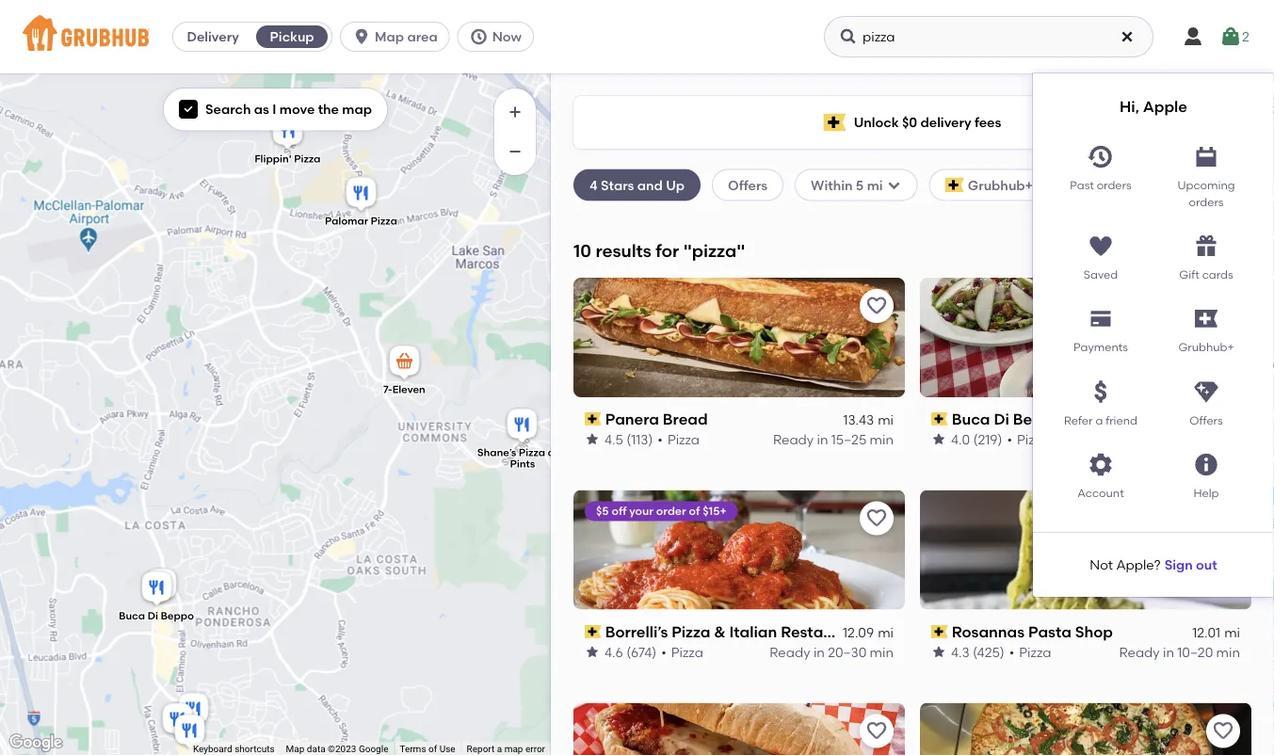 Task type: describe. For each thing, give the bounding box(es) containing it.
rosannas pasta shop
[[952, 623, 1113, 641]]

subscription pass image for buca di beppo
[[932, 413, 948, 426]]

(219)
[[974, 431, 1003, 447]]

10–20
[[1178, 644, 1214, 660]]

• pizza for pizza
[[661, 644, 704, 660]]

7-
[[383, 384, 393, 396]]

• for bread
[[658, 431, 663, 447]]

off
[[612, 505, 627, 518]]

buca di beppo image
[[138, 569, 176, 610]]

4.0 (219)
[[951, 431, 1003, 447]]

$5
[[596, 505, 609, 518]]

upcoming
[[1178, 179, 1236, 192]]

forchettabouddit logo image
[[574, 703, 905, 756]]

svg image left 2 button
[[1182, 25, 1205, 48]]

12.01
[[1193, 625, 1221, 641]]

gift cards
[[1180, 268, 1234, 282]]

map area button
[[340, 22, 458, 52]]

1 horizontal spatial beppo
[[1013, 410, 1062, 428]]

orders for upcoming orders
[[1189, 195, 1224, 209]]

star icon image for panera bread
[[585, 432, 600, 447]]

past orders
[[1071, 179, 1132, 192]]

results
[[596, 240, 652, 261]]

grubhub+ inside button
[[1179, 341, 1235, 354]]

(425)
[[973, 644, 1005, 660]]

$15+
[[703, 505, 727, 518]]

7 eleven image
[[386, 343, 423, 384]]

min for rosannas pasta shop
[[1217, 644, 1241, 660]]

keyboard
[[193, 744, 232, 755]]

proceed to checkout button
[[1080, 590, 1275, 624]]

svg image for saved
[[1088, 233, 1114, 259]]

move
[[280, 101, 315, 117]]

saved
[[1084, 268, 1118, 282]]

hi,
[[1120, 98, 1140, 116]]

pizza right (219)
[[1017, 431, 1050, 447]]

now button
[[458, 22, 542, 52]]

upcoming orders
[[1178, 179, 1236, 209]]

panera bread
[[605, 410, 708, 428]]

• pizza for pasta
[[1010, 644, 1052, 660]]

in for borrelli's pizza & italian restaurant
[[814, 644, 825, 660]]

20–30 for buca di beppo
[[1175, 431, 1214, 447]]

buca di beppo logo image
[[920, 278, 1252, 397]]

gift
[[1180, 268, 1200, 282]]

not
[[1090, 557, 1114, 573]]

terms of use link
[[400, 744, 456, 755]]

within 5 mi
[[811, 177, 883, 193]]

apple for hi,
[[1143, 98, 1188, 116]]

subscription pass image for rosannas pasta shop
[[932, 626, 948, 639]]

4.3 (425)
[[951, 644, 1005, 660]]

13.43 mi
[[844, 412, 894, 428]]

out
[[1196, 557, 1218, 573]]

• pizza for di
[[1008, 431, 1050, 447]]

$5 off your order of $15+
[[596, 505, 727, 518]]

delivery
[[921, 114, 972, 130]]

save this restaurant image for rosannas pasta shop
[[1212, 507, 1235, 530]]

mi for borrelli's pizza & italian restaurant
[[878, 625, 894, 641]]

1 horizontal spatial now
[[1116, 177, 1145, 193]]

map for map area
[[375, 29, 404, 45]]

?
[[1155, 557, 1161, 573]]

help
[[1194, 487, 1220, 500]]

(674)
[[627, 644, 657, 660]]

up
[[666, 177, 685, 193]]

save this restaurant button for primo pizza & pasta logo
[[1207, 715, 1241, 749]]

borrelli's
[[605, 623, 668, 641]]

1 vertical spatial map
[[505, 744, 523, 755]]

buca di beppo inside map region
[[119, 610, 194, 623]]

shane's pizza and pints image
[[504, 406, 541, 447]]

4.0
[[951, 431, 970, 447]]

delivery
[[187, 29, 239, 45]]

ready for buca di beppo
[[1117, 431, 1157, 447]]

plus icon image
[[506, 103, 525, 122]]

star icon image for borrelli's pizza & italian restaurant
[[585, 645, 600, 660]]

13.43
[[844, 412, 874, 428]]

shortcuts
[[235, 744, 275, 755]]

svg image for past orders
[[1088, 144, 1114, 170]]

borrelli's pizza & italian restaurant logo image
[[574, 491, 905, 610]]

save this restaurant button for forchettabouddit logo
[[860, 715, 894, 749]]

and for pizza
[[548, 447, 568, 459]]

bread
[[663, 410, 708, 428]]

map area
[[375, 29, 438, 45]]

palomar pizza image
[[342, 174, 380, 216]]

save this restaurant image for panera bread
[[866, 295, 888, 317]]

di inside map region
[[148, 610, 158, 623]]

panera bread image
[[143, 566, 180, 608]]

svg image for map area
[[352, 27, 371, 46]]

use
[[440, 744, 456, 755]]

subscription pass image for panera bread
[[585, 413, 602, 426]]

1 vertical spatial grubhub plus flag logo image
[[945, 178, 964, 193]]

4.5 (113)
[[605, 431, 653, 447]]

star icon image for buca di beppo
[[932, 432, 947, 447]]

0 horizontal spatial grubhub+
[[968, 177, 1033, 193]]

past
[[1071, 179, 1094, 192]]

the
[[318, 101, 339, 117]]

panera bread logo image
[[574, 278, 905, 397]]

checkout
[[1211, 598, 1274, 614]]

0 vertical spatial buca di beppo
[[952, 410, 1062, 428]]

report a map error link
[[467, 744, 545, 755]]

your
[[630, 505, 654, 518]]

ready in 15–25 min
[[773, 431, 894, 447]]

4.3
[[951, 644, 970, 660]]

svg image for refer a friend
[[1088, 379, 1114, 405]]

12.09
[[843, 625, 874, 641]]

map data ©2023 google
[[286, 744, 389, 755]]

min for borrelli's pizza & italian restaurant
[[870, 644, 894, 660]]

mi for panera bread
[[878, 412, 894, 428]]

flippin'
[[255, 153, 292, 165]]

sign out button
[[1165, 548, 1218, 582]]

buca inside map region
[[119, 610, 145, 623]]

upcoming orders link
[[1154, 136, 1260, 210]]

pizza down rosannas pasta shop
[[1020, 644, 1052, 660]]

friend
[[1106, 414, 1138, 427]]

google
[[359, 744, 389, 755]]

in for panera bread
[[817, 431, 829, 447]]

terms
[[400, 744, 426, 755]]

hi, apple
[[1120, 98, 1188, 116]]

to
[[1195, 598, 1208, 614]]

ready for borrelli's pizza & italian restaurant
[[770, 644, 811, 660]]

pizza left '&'
[[672, 623, 711, 641]]

beppo inside map region
[[161, 610, 194, 623]]

shane's pizza and pints
[[478, 447, 568, 471]]

svg image for help
[[1194, 452, 1220, 478]]

grubhub plus flag logo image inside the grubhub+ button
[[1195, 310, 1218, 328]]

svg image for now
[[470, 27, 489, 46]]

svg image for payments
[[1088, 306, 1114, 332]]

svg image for gift cards
[[1194, 233, 1220, 259]]

7-eleven
[[383, 384, 426, 396]]

rosannas pasta shop logo image
[[920, 491, 1252, 610]]

Search for food, convenience, alcohol... search field
[[824, 16, 1154, 57]]

rosannas
[[952, 623, 1025, 641]]

save this restaurant button for buca di beppo logo
[[1207, 289, 1241, 323]]

payments link
[[1049, 298, 1154, 356]]

ready in 10–20 min
[[1120, 644, 1241, 660]]

shane's
[[478, 447, 516, 459]]

borrelli's pizza & italian restaurant image
[[175, 691, 212, 732]]

panera
[[605, 410, 659, 428]]

20–30 for borrelli's pizza & italian restaurant
[[828, 644, 867, 660]]

1 horizontal spatial buca
[[952, 410, 991, 428]]

order
[[656, 505, 686, 518]]

a for map
[[497, 744, 502, 755]]

10 results for "pizza"
[[574, 240, 746, 261]]

google image
[[5, 731, 67, 756]]

• pizza for bread
[[658, 431, 700, 447]]

refer a friend
[[1065, 414, 1138, 427]]



Task type: vqa. For each thing, say whether or not it's contained in the screenshot.
Shane's
yes



Task type: locate. For each thing, give the bounding box(es) containing it.
10
[[574, 240, 592, 261]]

eleven
[[393, 384, 426, 396]]

1 horizontal spatial subscription pass image
[[932, 413, 948, 426]]

©2023
[[328, 744, 356, 755]]

ready for rosannas pasta shop
[[1120, 644, 1160, 660]]

pizza right palomar
[[371, 215, 397, 227]]

ready in 20–30 min down 13.41
[[1117, 431, 1241, 447]]

in down restaurant
[[814, 644, 825, 660]]

1 vertical spatial buca di beppo
[[119, 610, 194, 623]]

map left "area"
[[375, 29, 404, 45]]

0 horizontal spatial grubhub plus flag logo image
[[824, 114, 847, 131]]

a
[[1096, 414, 1103, 427], [497, 744, 502, 755]]

grubhub plus flag logo image
[[824, 114, 847, 131], [945, 178, 964, 193], [1195, 310, 1218, 328]]

area
[[407, 29, 438, 45]]

15–25
[[832, 431, 867, 447]]

account
[[1078, 487, 1125, 500]]

0 horizontal spatial map
[[342, 101, 372, 117]]

0 horizontal spatial orders
[[1097, 179, 1132, 192]]

(1:18pm)
[[1148, 177, 1201, 193]]

1 vertical spatial and
[[548, 447, 568, 459]]

pizza inside shane's pizza and pints
[[519, 447, 545, 459]]

buca
[[952, 410, 991, 428], [119, 610, 145, 623]]

stars
[[601, 177, 634, 193]]

1 horizontal spatial ready in 20–30 min
[[1117, 431, 1241, 447]]

subscription pass image left panera
[[585, 413, 602, 426]]

di up (219)
[[994, 410, 1010, 428]]

delivery button
[[173, 22, 253, 52]]

0 horizontal spatial subscription pass image
[[585, 413, 602, 426]]

unlock $0 delivery fees
[[854, 114, 1002, 130]]

svg image right 5 on the right top
[[887, 178, 902, 193]]

1 vertical spatial save this restaurant image
[[1212, 507, 1235, 530]]

apple for not
[[1117, 557, 1155, 573]]

borrelli's pizza & italian restaurant
[[605, 623, 864, 641]]

1 horizontal spatial subscription pass image
[[932, 626, 948, 639]]

grubhub+ up offers "link"
[[1179, 341, 1235, 354]]

a inside button
[[1096, 414, 1103, 427]]

svg image inside the refer a friend button
[[1088, 379, 1114, 405]]

0 horizontal spatial 20–30
[[828, 644, 867, 660]]

grubhub plus flag logo image down gift cards
[[1195, 310, 1218, 328]]

of left $15+
[[689, 505, 700, 518]]

refer a friend button
[[1049, 371, 1154, 429]]

0 vertical spatial 20–30
[[1175, 431, 1214, 447]]

beppo down panera bread image at the bottom left of page
[[161, 610, 194, 623]]

• pizza
[[658, 431, 700, 447], [1008, 431, 1050, 447], [661, 644, 704, 660], [1010, 644, 1052, 660]]

grubhub+ down fees
[[968, 177, 1033, 193]]

min down 12.01 mi
[[1217, 644, 1241, 660]]

svg image up refer a friend at right
[[1088, 379, 1114, 405]]

and inside shane's pizza and pints
[[548, 447, 568, 459]]

now up plus icon
[[492, 29, 522, 45]]

buca di beppo
[[952, 410, 1062, 428], [119, 610, 194, 623]]

• pizza right (219)
[[1008, 431, 1050, 447]]

terms of use
[[400, 744, 456, 755]]

save this restaurant button for rosannas pasta shop logo
[[1207, 502, 1241, 536]]

map left error
[[505, 744, 523, 755]]

apple right hi,
[[1143, 98, 1188, 116]]

data
[[307, 744, 326, 755]]

svg image for 2
[[1220, 25, 1243, 48]]

1 horizontal spatial grubhub+
[[1179, 341, 1235, 354]]

svg image inside upcoming orders link
[[1194, 144, 1220, 170]]

buca down panera bread image at the bottom left of page
[[119, 610, 145, 623]]

• right (674)
[[661, 644, 667, 660]]

save this restaurant image down 10–20
[[1212, 720, 1235, 743]]

report
[[467, 744, 495, 755]]

ready in 20–30 min down restaurant
[[770, 644, 894, 660]]

0 horizontal spatial ready in 20–30 min
[[770, 644, 894, 660]]

and
[[638, 177, 663, 193], [548, 447, 568, 459]]

ready down proceed
[[1120, 644, 1160, 660]]

buca up "4.0 (219)" at right bottom
[[952, 410, 991, 428]]

mi right '12.09'
[[878, 625, 894, 641]]

1 vertical spatial map
[[286, 744, 305, 755]]

subscription pass image left 'borrelli's'
[[585, 626, 602, 639]]

palomar
[[325, 215, 368, 227]]

mi right 12.01
[[1225, 625, 1241, 641]]

1 vertical spatial buca
[[119, 610, 145, 623]]

• pizza down bread at the bottom right of page
[[658, 431, 700, 447]]

svg image inside payments link
[[1088, 306, 1114, 332]]

primo pizza & pasta logo image
[[920, 703, 1252, 756]]

star icon image for rosannas pasta shop
[[932, 645, 947, 660]]

• down panera bread
[[658, 431, 663, 447]]

offers right up
[[728, 177, 768, 193]]

in for rosannas pasta shop
[[1163, 644, 1175, 660]]

20–30 down 13.41
[[1175, 431, 1214, 447]]

proceed
[[1137, 598, 1192, 614]]

minus icon image
[[506, 142, 525, 161]]

buca di beppo up (219)
[[952, 410, 1062, 428]]

svg image left map area
[[352, 27, 371, 46]]

flippin' pizza image
[[269, 112, 307, 154]]

open now (1:18pm)
[[1077, 177, 1201, 193]]

gift cards link
[[1154, 225, 1260, 283]]

0 horizontal spatial di
[[148, 610, 158, 623]]

keyboard shortcuts
[[193, 744, 275, 755]]

0 vertical spatial orders
[[1097, 179, 1132, 192]]

pizza right (674)
[[671, 644, 704, 660]]

star icon image left the 4.0
[[932, 432, 947, 447]]

ready in 20–30 min for borrelli's pizza & italian restaurant
[[770, 644, 894, 660]]

5
[[856, 177, 864, 193]]

4.5
[[605, 431, 624, 447]]

min for buca di beppo
[[1217, 431, 1241, 447]]

0 vertical spatial of
[[689, 505, 700, 518]]

save this restaurant image for buca di beppo logo
[[1212, 295, 1235, 317]]

0 vertical spatial beppo
[[1013, 410, 1062, 428]]

save this restaurant image for primo pizza & pasta logo
[[1212, 720, 1235, 743]]

save this restaurant image
[[1212, 295, 1235, 317], [866, 507, 888, 530], [1212, 720, 1235, 743]]

ready
[[773, 431, 814, 447], [1117, 431, 1157, 447], [770, 644, 811, 660], [1120, 644, 1160, 660]]

svg image inside gift cards link
[[1194, 233, 1220, 259]]

20–30
[[1175, 431, 1214, 447], [828, 644, 867, 660]]

rosannas pasta shop image
[[159, 701, 196, 742]]

star icon image left 4.6
[[585, 645, 600, 660]]

svg image for upcoming orders
[[1194, 144, 1220, 170]]

within
[[811, 177, 853, 193]]

unlock
[[854, 114, 899, 130]]

svg image inside saved link
[[1088, 233, 1114, 259]]

mi for rosannas pasta shop
[[1225, 625, 1241, 641]]

2 vertical spatial save this restaurant image
[[866, 720, 888, 743]]

1 horizontal spatial di
[[994, 410, 1010, 428]]

subscription pass image
[[585, 626, 602, 639], [932, 626, 948, 639]]

map left data
[[286, 744, 305, 755]]

of
[[689, 505, 700, 518], [429, 744, 437, 755]]

in left 10–20
[[1163, 644, 1175, 660]]

search as i move the map
[[205, 101, 372, 117]]

1 subscription pass image from the left
[[585, 626, 602, 639]]

di
[[994, 410, 1010, 428], [148, 610, 158, 623]]

i
[[273, 101, 276, 117]]

2 subscription pass image from the left
[[932, 626, 948, 639]]

in down offers "link"
[[1161, 431, 1172, 447]]

svg image
[[1220, 25, 1243, 48], [470, 27, 489, 46], [1120, 29, 1135, 44], [1088, 144, 1114, 170], [1194, 233, 1220, 259], [1088, 306, 1114, 332], [1194, 452, 1220, 478]]

0 horizontal spatial buca
[[119, 610, 145, 623]]

star icon image left 4.5
[[585, 432, 600, 447]]

ready in 20–30 min
[[1117, 431, 1241, 447], [770, 644, 894, 660]]

pizza down bread at the bottom right of page
[[668, 431, 700, 447]]

svg image up saved
[[1088, 233, 1114, 259]]

orders right past
[[1097, 179, 1132, 192]]

min down 13.43 mi
[[870, 431, 894, 447]]

2 subscription pass image from the left
[[932, 413, 948, 426]]

mi right 13.43 on the bottom of page
[[878, 412, 894, 428]]

map region
[[0, 0, 753, 756]]

0 vertical spatial apple
[[1143, 98, 1188, 116]]

min for panera bread
[[870, 431, 894, 447]]

svg image left search
[[183, 104, 194, 115]]

now
[[492, 29, 522, 45], [1116, 177, 1145, 193]]

di down panera bread image at the bottom left of page
[[148, 610, 158, 623]]

svg image up unlock
[[839, 27, 858, 46]]

2
[[1243, 29, 1250, 45]]

apple right not
[[1117, 557, 1155, 573]]

proceed to checkout
[[1137, 598, 1274, 614]]

1 horizontal spatial map
[[505, 744, 523, 755]]

pasta
[[1029, 623, 1072, 641]]

in left 15–25 at the right of page
[[817, 431, 829, 447]]

1 vertical spatial of
[[429, 744, 437, 755]]

pizza right 'flippin''
[[294, 153, 321, 165]]

and right pints
[[548, 447, 568, 459]]

svg image inside map area button
[[352, 27, 371, 46]]

1 horizontal spatial 20–30
[[1175, 431, 1214, 447]]

apple
[[1143, 98, 1188, 116], [1117, 557, 1155, 573]]

2 horizontal spatial grubhub plus flag logo image
[[1195, 310, 1218, 328]]

1 vertical spatial now
[[1116, 177, 1145, 193]]

beppo left refer
[[1013, 410, 1062, 428]]

svg image inside 2 button
[[1220, 25, 1243, 48]]

• right (425)
[[1010, 644, 1015, 660]]

main navigation navigation
[[0, 0, 1275, 597]]

pints
[[510, 458, 535, 471]]

1 vertical spatial 20–30
[[828, 644, 867, 660]]

grubhub plus flag logo image left unlock
[[824, 114, 847, 131]]

1 vertical spatial apple
[[1117, 557, 1155, 573]]

orders inside upcoming orders
[[1189, 195, 1224, 209]]

italian
[[730, 623, 777, 641]]

now inside button
[[492, 29, 522, 45]]

0 vertical spatial map
[[342, 101, 372, 117]]

0 vertical spatial grubhub plus flag logo image
[[824, 114, 847, 131]]

1 horizontal spatial offers
[[1190, 414, 1223, 427]]

svg image up account
[[1088, 452, 1114, 478]]

20–30 down '12.09'
[[828, 644, 867, 660]]

and left up
[[638, 177, 663, 193]]

past orders link
[[1049, 136, 1154, 210]]

report a map error
[[467, 744, 545, 755]]

mi right 5 on the right top
[[867, 177, 883, 193]]

svg image for account
[[1088, 452, 1114, 478]]

svg image inside past orders link
[[1088, 144, 1114, 170]]

1 horizontal spatial buca di beppo
[[952, 410, 1062, 428]]

0 vertical spatial grubhub+
[[968, 177, 1033, 193]]

forchettabouddit image
[[171, 712, 209, 754]]

ready down restaurant
[[770, 644, 811, 660]]

• for di
[[1008, 431, 1013, 447]]

help button
[[1154, 444, 1260, 502]]

subscription pass image for borrelli's pizza & italian restaurant
[[585, 626, 602, 639]]

keyboard shortcuts button
[[193, 743, 275, 756]]

1 horizontal spatial a
[[1096, 414, 1103, 427]]

svg image inside offers "link"
[[1194, 379, 1220, 405]]

0 vertical spatial map
[[375, 29, 404, 45]]

0 horizontal spatial buca di beppo
[[119, 610, 194, 623]]

search
[[205, 101, 251, 117]]

1 horizontal spatial and
[[638, 177, 663, 193]]

map for map data ©2023 google
[[286, 744, 305, 755]]

1 horizontal spatial of
[[689, 505, 700, 518]]

0 horizontal spatial offers
[[728, 177, 768, 193]]

flippin' pizza palomar pizza
[[255, 153, 397, 227]]

svg image up 13.41
[[1194, 379, 1220, 405]]

1 vertical spatial beppo
[[161, 610, 194, 623]]

0 horizontal spatial beppo
[[161, 610, 194, 623]]

1 vertical spatial orders
[[1189, 195, 1224, 209]]

subscription pass image left rosannas on the right of page
[[932, 626, 948, 639]]

0 horizontal spatial and
[[548, 447, 568, 459]]

shop
[[1076, 623, 1113, 641]]

now right 'open' on the top right of the page
[[1116, 177, 1145, 193]]

error
[[526, 744, 545, 755]]

svg image inside the now button
[[470, 27, 489, 46]]

save this restaurant button for panera bread logo
[[860, 289, 894, 323]]

save this restaurant image down 15–25 at the right of page
[[866, 507, 888, 530]]

0 vertical spatial buca
[[952, 410, 991, 428]]

map right the the on the top left of page
[[342, 101, 372, 117]]

• pizza down rosannas pasta shop
[[1010, 644, 1052, 660]]

0 horizontal spatial map
[[286, 744, 305, 755]]

save this restaurant image
[[866, 295, 888, 317], [1212, 507, 1235, 530], [866, 720, 888, 743]]

fees
[[975, 114, 1002, 130]]

star icon image left '4.3'
[[932, 645, 947, 660]]

1 vertical spatial save this restaurant image
[[866, 507, 888, 530]]

2 vertical spatial grubhub plus flag logo image
[[1195, 310, 1218, 328]]

offers up help button
[[1190, 414, 1223, 427]]

of left use
[[429, 744, 437, 755]]

(113)
[[627, 431, 653, 447]]

2 vertical spatial save this restaurant image
[[1212, 720, 1235, 743]]

ready for panera bread
[[773, 431, 814, 447]]

min down 13.41
[[1217, 431, 1241, 447]]

0 vertical spatial and
[[638, 177, 663, 193]]

buca di beppo down panera bread image at the bottom left of page
[[119, 610, 194, 623]]

open
[[1077, 177, 1112, 193]]

0 vertical spatial save this restaurant image
[[1212, 295, 1235, 317]]

save this restaurant button
[[860, 289, 894, 323], [1207, 289, 1241, 323], [860, 502, 894, 536], [1207, 502, 1241, 536], [860, 715, 894, 749], [1207, 715, 1241, 749]]

1 vertical spatial a
[[497, 744, 502, 755]]

ready left 15–25 at the right of page
[[773, 431, 814, 447]]

orders down upcoming
[[1189, 195, 1224, 209]]

0 horizontal spatial of
[[429, 744, 437, 755]]

svg image for offers
[[1194, 379, 1220, 405]]

offers link
[[1154, 371, 1260, 429]]

4.6 (674)
[[605, 644, 657, 660]]

for
[[656, 240, 679, 261]]

offers inside "link"
[[1190, 414, 1223, 427]]

not apple ? sign out
[[1090, 557, 1218, 573]]

2 button
[[1220, 20, 1250, 54]]

0 horizontal spatial now
[[492, 29, 522, 45]]

1 vertical spatial offers
[[1190, 414, 1223, 427]]

1 vertical spatial di
[[148, 610, 158, 623]]

a for friend
[[1096, 414, 1103, 427]]

svg image inside help button
[[1194, 452, 1220, 478]]

subscription pass image right 13.43 mi
[[932, 413, 948, 426]]

save this restaurant image down cards
[[1212, 295, 1235, 317]]

a right 'report'
[[497, 744, 502, 755]]

and for stars
[[638, 177, 663, 193]]

0 vertical spatial di
[[994, 410, 1010, 428]]

1 horizontal spatial grubhub plus flag logo image
[[945, 178, 964, 193]]

svg image inside account link
[[1088, 452, 1114, 478]]

account link
[[1049, 444, 1154, 502]]

• for pasta
[[1010, 644, 1015, 660]]

grubhub plus flag logo image down delivery
[[945, 178, 964, 193]]

payments
[[1074, 341, 1129, 354]]

"pizza"
[[684, 240, 746, 261]]

star icon image
[[585, 432, 600, 447], [932, 432, 947, 447], [585, 645, 600, 660], [932, 645, 947, 660]]

svg image for search as i move the map
[[183, 104, 194, 115]]

1 vertical spatial ready in 20–30 min
[[770, 644, 894, 660]]

min down "12.09 mi"
[[870, 644, 894, 660]]

0 horizontal spatial a
[[497, 744, 502, 755]]

• for pizza
[[661, 644, 667, 660]]

in for buca di beppo
[[1161, 431, 1172, 447]]

0 horizontal spatial subscription pass image
[[585, 626, 602, 639]]

1 vertical spatial grubhub+
[[1179, 341, 1235, 354]]

• right (219)
[[1008, 431, 1013, 447]]

1 subscription pass image from the left
[[585, 413, 602, 426]]

0 vertical spatial save this restaurant image
[[866, 295, 888, 317]]

•
[[658, 431, 663, 447], [1008, 431, 1013, 447], [661, 644, 667, 660], [1010, 644, 1015, 660]]

12.01 mi
[[1193, 625, 1241, 641]]

subscription pass image
[[585, 413, 602, 426], [932, 413, 948, 426]]

1 horizontal spatial orders
[[1189, 195, 1224, 209]]

ready down friend
[[1117, 431, 1157, 447]]

• pizza right (674)
[[661, 644, 704, 660]]

svg image
[[1182, 25, 1205, 48], [352, 27, 371, 46], [839, 27, 858, 46], [183, 104, 194, 115], [1194, 144, 1220, 170], [887, 178, 902, 193], [1088, 233, 1114, 259], [1088, 379, 1114, 405], [1194, 379, 1220, 405], [1088, 452, 1114, 478]]

ready in 20–30 min for buca di beppo
[[1117, 431, 1241, 447]]

0 vertical spatial now
[[492, 29, 522, 45]]

0 vertical spatial ready in 20–30 min
[[1117, 431, 1241, 447]]

0 vertical spatial a
[[1096, 414, 1103, 427]]

a right refer
[[1096, 414, 1103, 427]]

0 vertical spatial offers
[[728, 177, 768, 193]]

svg image up upcoming
[[1194, 144, 1220, 170]]

pizza right shane's
[[519, 447, 545, 459]]

map inside map area button
[[375, 29, 404, 45]]

orders for past orders
[[1097, 179, 1132, 192]]

pickup
[[270, 29, 314, 45]]

1 horizontal spatial map
[[375, 29, 404, 45]]

map
[[342, 101, 372, 117], [505, 744, 523, 755]]



